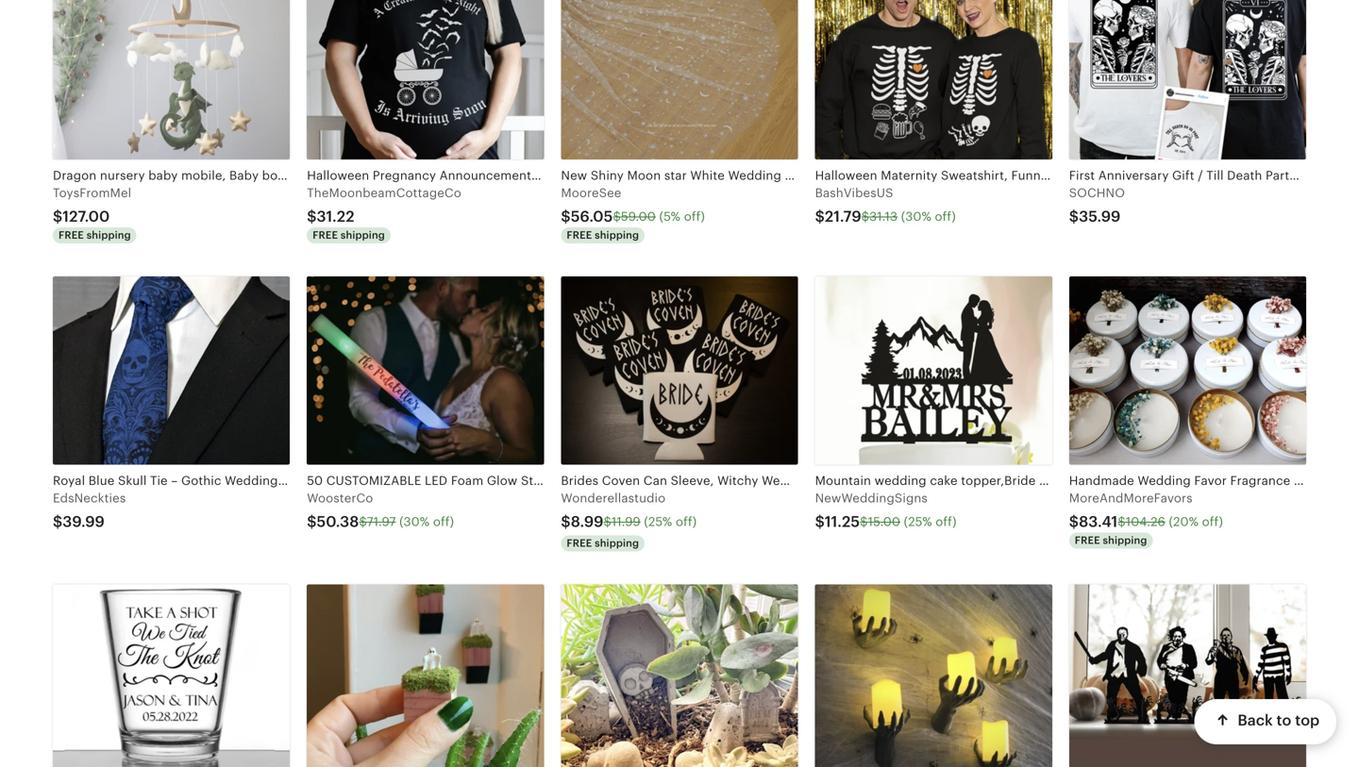 Task type: vqa. For each thing, say whether or not it's contained in the screenshot.
Follow within the button
no



Task type: locate. For each thing, give the bounding box(es) containing it.
(25% inside newweddingsigns $ 11.25 $ 15.00 (25% off)
[[904, 515, 932, 529]]

1 vertical spatial (30%
[[399, 515, 430, 529]]

dragon nursery baby mobile, baby boy mobile, felt hanging toy, fantasy baby nursery, golden moon and stars, baby shower gift image
[[53, 0, 290, 160]]

free down 31.22
[[313, 229, 338, 241]]

mooresee $ 56.05 $ 59.00 (5% off) free shipping
[[561, 186, 705, 241]]

blue right wedding
[[281, 474, 308, 488]]

off) inside moreandmorefavors $ 83.41 $ 104.26 (20% off) free shipping
[[1202, 515, 1223, 529]]

first anniversary gift / till death party shirts, black skeleton wedding shirt, goth wedding day shirt, engagement gift for couple cp020cc image
[[1069, 0, 1307, 160]]

shipping
[[87, 229, 131, 241], [341, 229, 385, 241], [595, 229, 639, 241], [1103, 535, 1148, 547], [595, 538, 639, 549]]

50 customizable led foam glow sticks 16 inch - 3 modes multi-color/single color, light up led foam stick image
[[307, 277, 544, 465]]

(30% for 50.38
[[399, 515, 430, 529]]

0 vertical spatial (30%
[[901, 210, 932, 224]]

royal
[[53, 474, 85, 488]]

newweddingsigns $ 11.25 $ 15.00 (25% off)
[[815, 491, 957, 531]]

free
[[59, 229, 84, 241], [313, 229, 338, 241], [567, 229, 592, 241], [1075, 535, 1100, 547], [567, 538, 592, 549]]

$
[[53, 208, 63, 225], [307, 208, 317, 225], [561, 208, 571, 225], [815, 208, 825, 225], [1069, 208, 1079, 225], [613, 210, 621, 224], [862, 210, 870, 224], [53, 514, 63, 531], [307, 514, 317, 531], [561, 514, 571, 531], [815, 514, 825, 531], [1069, 514, 1079, 531], [359, 515, 367, 529], [604, 515, 612, 529], [860, 515, 868, 529], [1118, 515, 1126, 529]]

scary wall hand reaching candle holder horror decor !!5 styles!! included led candle image
[[815, 585, 1052, 768]]

11.25
[[825, 514, 860, 531]]

bashvibesus
[[815, 186, 894, 200]]

off) right (5%
[[684, 210, 705, 224]]

free inside moreandmorefavors $ 83.41 $ 104.26 (20% off) free shipping
[[1075, 535, 1100, 547]]

0 horizontal spatial (25%
[[644, 515, 673, 529]]

(25%
[[644, 515, 673, 529], [904, 515, 932, 529]]

2 (25% from the left
[[904, 515, 932, 529]]

off) for 50.38
[[433, 515, 454, 529]]

(20%
[[1169, 515, 1199, 529]]

back
[[1238, 712, 1273, 729]]

free inside toysfrommel $ 127.00 free shipping
[[59, 229, 84, 241]]

shipping down 127.00
[[87, 229, 131, 241]]

off) for 11.25
[[936, 515, 957, 529]]

(30% inside bashvibesus $ 21.79 $ 31.13 (30% off)
[[901, 210, 932, 224]]

blue up edsneckties at bottom left
[[89, 474, 115, 488]]

off) right '11.99'
[[676, 515, 697, 529]]

halloween maternity sweatshirt, funny skeleton baby matching pregnancy announcement shirt for couple, new mom and dad to be pregnant costume image
[[815, 0, 1052, 160]]

off) right "(20%"
[[1202, 515, 1223, 529]]

free inside mooresee $ 56.05 $ 59.00 (5% off) free shipping
[[567, 229, 592, 241]]

free down 83.41
[[1075, 535, 1100, 547]]

skull
[[118, 474, 147, 488], [311, 474, 340, 488]]

concrete coffin casket fairy garden scary decor terrarium burial sarcophagus image
[[561, 585, 798, 768]]

shipping down '11.99'
[[595, 538, 639, 549]]

1 horizontal spatial (25%
[[904, 515, 932, 529]]

59.00
[[621, 210, 656, 224]]

free down 56.05
[[567, 229, 592, 241]]

free down 8.99
[[567, 538, 592, 549]]

off) inside woosterco $ 50.38 $ 71.97 (30% off)
[[433, 515, 454, 529]]

woosterco
[[307, 491, 373, 505]]

8.99
[[571, 514, 604, 531]]

shipping inside mooresee $ 56.05 $ 59.00 (5% off) free shipping
[[595, 229, 639, 241]]

free inside themoonbeamcottageco $ 31.22 free shipping
[[313, 229, 338, 241]]

(30%
[[901, 210, 932, 224], [399, 515, 430, 529]]

$ inside sochno $ 35.99
[[1069, 208, 1079, 225]]

(30% right 71.97
[[399, 515, 430, 529]]

off) right 15.00
[[936, 515, 957, 529]]

0 horizontal spatial skull
[[118, 474, 147, 488]]

gothic
[[181, 474, 221, 488]]

$ inside "royal blue skull tie – gothic wedding blue skull neckties edsneckties $ 39.99"
[[53, 514, 63, 531]]

1 horizontal spatial skull
[[311, 474, 340, 488]]

–
[[171, 474, 178, 488]]

royal blue skull tie – gothic wedding blue skull neckties image
[[53, 277, 290, 465]]

moreandmorefavors $ 83.41 $ 104.26 (20% off) free shipping
[[1069, 491, 1223, 547]]

themoonbeamcottageco
[[307, 186, 461, 200]]

(5%
[[659, 210, 681, 224]]

31.13
[[870, 210, 898, 224]]

shipping down 104.26 at the bottom
[[1103, 535, 1148, 547]]

off) right 31.13
[[935, 210, 956, 224]]

edsneckties
[[53, 491, 126, 505]]

0 horizontal spatial (30%
[[399, 515, 430, 529]]

off) right 71.97
[[433, 515, 454, 529]]

(30% right 31.13
[[901, 210, 932, 224]]

1 horizontal spatial blue
[[281, 474, 308, 488]]

1 horizontal spatial (30%
[[901, 210, 932, 224]]

1 (25% from the left
[[644, 515, 673, 529]]

themoonbeamcottageco $ 31.22 free shipping
[[307, 186, 461, 241]]

(30% inside woosterco $ 50.38 $ 71.97 (30% off)
[[399, 515, 430, 529]]

woosterco $ 50.38 $ 71.97 (30% off)
[[307, 491, 454, 531]]

shipping for 56.05
[[595, 229, 639, 241]]

shipping down 59.00 in the left of the page
[[595, 229, 639, 241]]

shipping inside wonderellastudio $ 8.99 $ 11.99 (25% off) free shipping
[[595, 538, 639, 549]]

127.00
[[63, 208, 110, 225]]

free for 56.05
[[567, 229, 592, 241]]

toysfrommel
[[53, 186, 131, 200]]

(25% inside wonderellastudio $ 8.99 $ 11.99 (25% off) free shipping
[[644, 515, 673, 529]]

skull left 'tie' on the left bottom of the page
[[118, 474, 147, 488]]

off)
[[684, 210, 705, 224], [935, 210, 956, 224], [433, 515, 454, 529], [676, 515, 697, 529], [936, 515, 957, 529], [1202, 515, 1223, 529]]

free down 127.00
[[59, 229, 84, 241]]

0 horizontal spatial blue
[[89, 474, 115, 488]]

off) inside newweddingsigns $ 11.25 $ 15.00 (25% off)
[[936, 515, 957, 529]]

56.05
[[571, 208, 613, 225]]

off) for 56.05
[[684, 210, 705, 224]]

2 blue from the left
[[281, 474, 308, 488]]

(25% right 15.00
[[904, 515, 932, 529]]

off) inside bashvibesus $ 21.79 $ 31.13 (30% off)
[[935, 210, 956, 224]]

wonderellastudio $ 8.99 $ 11.99 (25% off) free shipping
[[561, 491, 697, 549]]

blue
[[89, 474, 115, 488], [281, 474, 308, 488]]

off) inside mooresee $ 56.05 $ 59.00 (5% off) free shipping
[[684, 210, 705, 224]]

off) inside wonderellastudio $ 8.99 $ 11.99 (25% off) free shipping
[[676, 515, 697, 529]]

shipping inside moreandmorefavors $ 83.41 $ 104.26 (20% off) free shipping
[[1103, 535, 1148, 547]]

(25% for 8.99
[[644, 515, 673, 529]]

off) for 21.79
[[935, 210, 956, 224]]

(25% right '11.99'
[[644, 515, 673, 529]]

skull up woosterco
[[311, 474, 340, 488]]

halloween decor, table stand, metal halloween sign, tabletop shadow figures, horror characters sign, unique gift, leatherface silhouette image
[[1069, 585, 1307, 768]]

shipping down 31.22
[[341, 229, 385, 241]]

104.26
[[1126, 515, 1166, 529]]

35.99
[[1079, 208, 1121, 225]]

free inside wonderellastudio $ 8.99 $ 11.99 (25% off) free shipping
[[567, 538, 592, 549]]



Task type: describe. For each thing, give the bounding box(es) containing it.
shipping inside toysfrommel $ 127.00 free shipping
[[87, 229, 131, 241]]

moreandmorefavors
[[1069, 491, 1193, 505]]

wonderellastudio
[[561, 491, 666, 505]]

off) for 8.99
[[676, 515, 697, 529]]

21.79
[[825, 208, 862, 225]]

1 blue from the left
[[89, 474, 115, 488]]

brides coven can sleeve, witchy wedding bachelorette, bachelorette can coolers image
[[561, 277, 798, 465]]

mooresee
[[561, 186, 622, 200]]

11.99
[[612, 515, 641, 529]]

shipping inside themoonbeamcottageco $ 31.22 free shipping
[[341, 229, 385, 241]]

cute halloween ghost miniature, ghost decoration, wall shelf halloween decor / halloween ghost decor / trick or treat ghost, spooky image
[[307, 585, 544, 768]]

wedding
[[225, 474, 278, 488]]

71.97
[[367, 515, 396, 529]]

sochno
[[1069, 186, 1125, 200]]

2 skull from the left
[[311, 474, 340, 488]]

50.38
[[317, 514, 359, 531]]

(25% for 11.25
[[904, 515, 932, 529]]

handmade wedding favor fragrance candles in bulk - decorative dried flower petal - bridal, baptism, baby shower gift ideas for guest in bulk image
[[1069, 277, 1307, 465]]

bashvibesus $ 21.79 $ 31.13 (30% off)
[[815, 186, 956, 225]]

royal blue skull tie – gothic wedding blue skull neckties edsneckties $ 39.99
[[53, 474, 395, 531]]

$ inside toysfrommel $ 127.00 free shipping
[[53, 208, 63, 225]]

$ inside themoonbeamcottageco $ 31.22 free shipping
[[307, 208, 317, 225]]

(30% for 21.79
[[901, 210, 932, 224]]

back to top button
[[1194, 700, 1337, 745]]

1 skull from the left
[[118, 474, 147, 488]]

halloween pregnancy announcement shirt expecting baby gift halloween maternity top funny pregnancy shirt 2023 gothic mommy to be gift bat image
[[307, 0, 544, 160]]

83.41
[[1079, 514, 1118, 531]]

31.22
[[317, 208, 355, 225]]

off) for 83.41
[[1202, 515, 1223, 529]]

free for 83.41
[[1075, 535, 1100, 547]]

neckties
[[343, 474, 395, 488]]

newweddingsigns
[[815, 491, 928, 505]]

15.00
[[868, 515, 901, 529]]

mountain wedding cake topper,bride and groom,cake topper with date,custom mountain cake topper,personalized cake topper,tree cake toppera282 image
[[815, 277, 1052, 465]]

39.99
[[63, 514, 105, 531]]

top
[[1295, 712, 1320, 729]]

free for 8.99
[[567, 538, 592, 549]]

new shiny moon star white wedding veil for bride dreamy luxury wedding veil moon star shiny veil long glittering veil-glitter fall easily image
[[561, 0, 798, 160]]

shipping for 83.41
[[1103, 535, 1148, 547]]

sochno $ 35.99
[[1069, 186, 1125, 225]]

to
[[1277, 712, 1292, 729]]

personalized wedding shot glasses - take a shot we tied the knot image
[[53, 585, 290, 768]]

back to top
[[1238, 712, 1320, 729]]

tie
[[150, 474, 168, 488]]

toysfrommel $ 127.00 free shipping
[[53, 186, 131, 241]]

shipping for 8.99
[[595, 538, 639, 549]]



